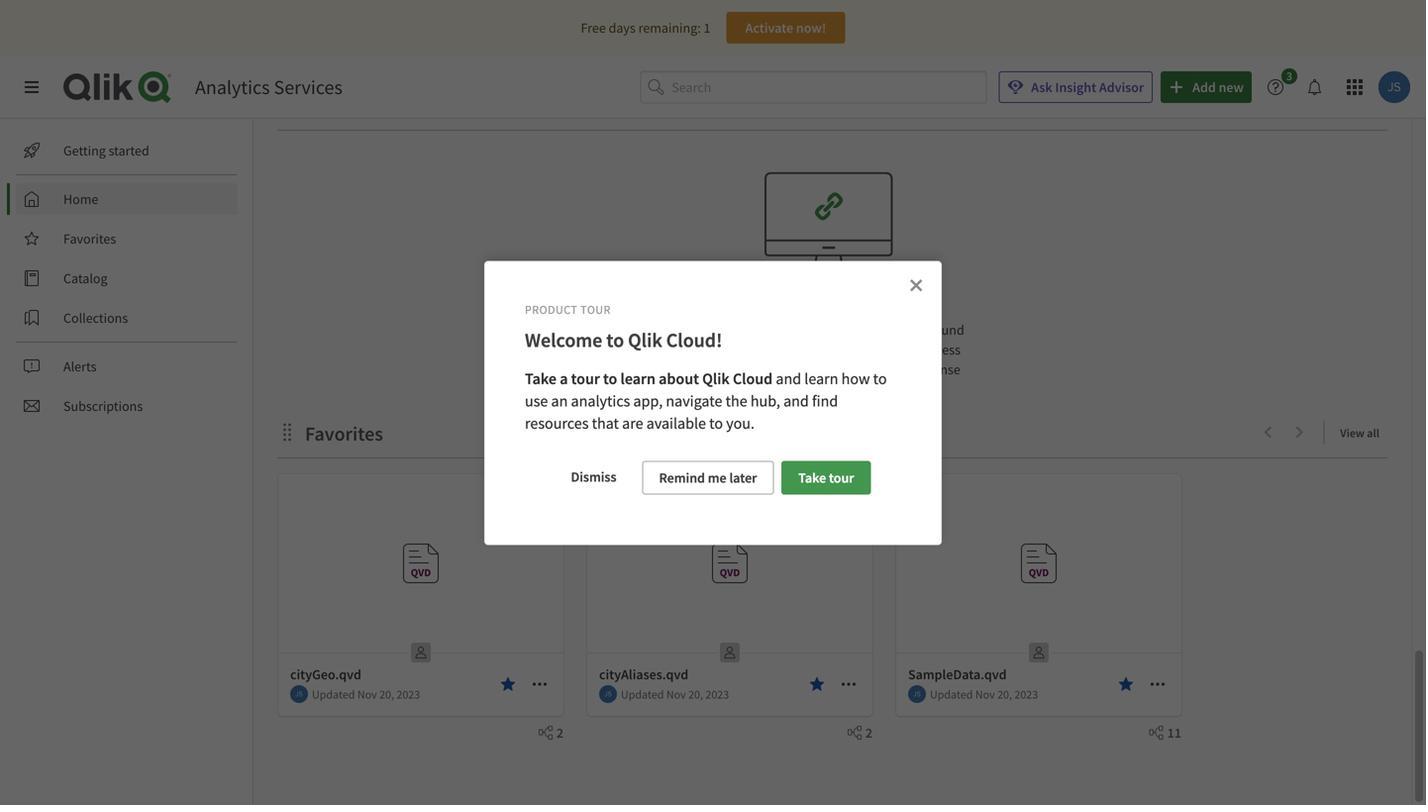 Task type: locate. For each thing, give the bounding box(es) containing it.
2 horizontal spatial nov
[[976, 687, 995, 702]]

and left "find"
[[784, 391, 809, 411]]

0 horizontal spatial favorites link
[[16, 223, 238, 255]]

links
[[767, 341, 794, 359]]

1 vertical spatial an
[[551, 391, 568, 411]]

to up analytics
[[603, 369, 617, 389]]

1 vertical spatial take
[[799, 469, 826, 487]]

nov down sampledata.qvd
[[976, 687, 995, 702]]

2 20, from the left
[[688, 687, 703, 702]]

john smith image
[[599, 685, 617, 703]]

tour
[[571, 369, 600, 389], [829, 469, 854, 487]]

Search text field
[[672, 71, 987, 103]]

other
[[744, 361, 775, 378]]

learn up "find"
[[805, 369, 838, 389]]

11 button
[[1142, 724, 1182, 742]]

hub,
[[751, 391, 780, 411]]

the up you.
[[726, 391, 747, 411]]

1 horizontal spatial remove from favorites image
[[1118, 677, 1134, 692]]

analytics services element
[[195, 75, 343, 100]]

john smith image for citygeo.qvd
[[290, 685, 308, 703]]

personal element
[[405, 637, 437, 669], [714, 637, 746, 669], [1023, 637, 1055, 669]]

searchbar element
[[640, 71, 987, 103]]

a
[[560, 369, 568, 389]]

give
[[797, 341, 821, 359]]

2 updated nov 20, 2023 from the left
[[621, 687, 729, 702]]

3 20, from the left
[[998, 687, 1012, 702]]

take right later at the right bottom of page
[[799, 469, 826, 487]]

and learn how to use an analytics app, navigate the hub, and find resources that are available to you.
[[525, 369, 890, 434]]

john smith element down cityaliases.qvd
[[599, 685, 617, 703]]

an inside the and learn how to use an analytics app, navigate the hub, and find resources that are available to you.
[[551, 391, 568, 411]]

3 personal element from the left
[[1023, 637, 1055, 669]]

favorites
[[63, 230, 116, 248], [305, 421, 383, 446]]

2 remove from favorites image from the left
[[1118, 677, 1134, 692]]

2 personal element from the left
[[714, 637, 746, 669]]

remove from favorites image for 2
[[809, 677, 825, 692]]

0 horizontal spatial the
[[726, 391, 747, 411]]

john smith image for sampledata.qvd
[[908, 685, 926, 703]]

now!
[[796, 19, 826, 37]]

favorites link down home link on the top left
[[16, 223, 238, 255]]

1 horizontal spatial learn
[[805, 369, 838, 389]]

1 john smith image from the left
[[290, 685, 308, 703]]

john smith element down sampledata.qvd
[[908, 685, 926, 703]]

started
[[109, 142, 149, 159]]

0 horizontal spatial john smith image
[[290, 685, 308, 703]]

getting
[[63, 142, 106, 159]]

0 vertical spatial an
[[729, 321, 744, 339]]

to down 'be'
[[908, 341, 920, 359]]

1 horizontal spatial nov
[[666, 687, 686, 702]]

2 2 button from the left
[[840, 724, 873, 742]]

tour down "find"
[[829, 469, 854, 487]]

nov down cityaliases.qvd
[[666, 687, 686, 702]]

qlik right your
[[900, 361, 923, 378]]

updated down "citygeo.qvd"
[[312, 687, 355, 702]]

ask insight advisor
[[1031, 78, 1144, 96]]

use
[[525, 391, 548, 411]]

0 horizontal spatial favorites
[[63, 230, 116, 248]]

learn
[[621, 369, 656, 389], [805, 369, 838, 389]]

2 learn from the left
[[805, 369, 838, 389]]

0 horizontal spatial take
[[525, 369, 557, 389]]

nov
[[357, 687, 377, 702], [666, 687, 686, 702], [976, 687, 995, 702]]

0 horizontal spatial tour
[[571, 369, 600, 389]]

activate now! link
[[727, 12, 845, 44]]

take up use
[[525, 369, 557, 389]]

0 vertical spatial the
[[848, 341, 867, 359]]

20, for sampledata.qvd
[[998, 687, 1012, 702]]

welcome to qlik cloud!
[[525, 328, 722, 352]]

link
[[796, 321, 818, 339]]

getting started link
[[16, 135, 238, 166]]

0 horizontal spatial 2 button
[[531, 724, 564, 742]]

1 horizontal spatial john smith image
[[908, 685, 926, 703]]

2 horizontal spatial 2023
[[1015, 687, 1038, 702]]

your
[[871, 361, 898, 378]]

0 horizontal spatial an
[[551, 391, 568, 411]]

content
[[778, 361, 822, 378]]

cloud
[[733, 369, 773, 389]]

home link
[[16, 183, 238, 215]]

0 horizontal spatial updated nov 20, 2023
[[312, 687, 420, 702]]

personal element right cityaliases.qvd
[[714, 637, 746, 669]]

2 2023 from the left
[[706, 687, 729, 702]]

1 horizontal spatial john smith element
[[599, 685, 617, 703]]

0 vertical spatial and
[[776, 369, 801, 389]]

analytics
[[571, 391, 630, 411]]

favorites right move collection icon
[[305, 421, 383, 446]]

personal element for cityaliases.qvd
[[714, 637, 746, 669]]

sense
[[926, 361, 961, 378]]

insight
[[1055, 78, 1097, 96]]

take tour
[[799, 469, 854, 487]]

2 for citygeo.qvd
[[557, 724, 564, 742]]

1 updated from the left
[[312, 687, 355, 702]]

nov down "citygeo.qvd"
[[357, 687, 377, 702]]

john smith element down "citygeo.qvd"
[[290, 685, 308, 703]]

1 john smith element from the left
[[290, 685, 308, 703]]

to left you.
[[709, 414, 723, 434]]

1 vertical spatial tour
[[829, 469, 854, 487]]

find
[[812, 391, 838, 411]]

advisor
[[1099, 78, 1144, 96]]

activate
[[746, 19, 794, 37]]

0 horizontal spatial remove from favorites image
[[809, 677, 825, 692]]

2 horizontal spatial 20,
[[998, 687, 1012, 702]]

john smith element for sampledata.qvd
[[908, 685, 926, 703]]

to
[[607, 328, 624, 352], [908, 341, 920, 359], [603, 369, 617, 389], [873, 369, 887, 389], [709, 414, 723, 434]]

1 vertical spatial the
[[726, 391, 747, 411]]

1 2 button from the left
[[531, 724, 564, 742]]

1 horizontal spatial updated
[[621, 687, 664, 702]]

nov for sampledata.qvd
[[976, 687, 995, 702]]

20,
[[379, 687, 394, 702], [688, 687, 703, 702], [998, 687, 1012, 702]]

1 horizontal spatial 2 button
[[840, 724, 873, 742]]

personal element right "citygeo.qvd"
[[405, 637, 437, 669]]

remind me later
[[659, 469, 757, 487]]

1 horizontal spatial tour
[[829, 469, 854, 487]]

1 horizontal spatial personal element
[[714, 637, 746, 669]]

catalog
[[63, 269, 108, 287]]

activate now!
[[746, 19, 826, 37]]

updated down cityaliases.qvd
[[621, 687, 664, 702]]

2 2 from the left
[[866, 724, 873, 742]]

an inside when an external link is created it will be found here. these links give you the ability to access apps or other content outside your qlik sense deployment.
[[729, 321, 744, 339]]

2023 for sampledata.qvd
[[1015, 687, 1038, 702]]

2 button
[[531, 724, 564, 742], [840, 724, 873, 742]]

updated down sampledata.qvd
[[930, 687, 973, 702]]

take inside button
[[799, 469, 826, 487]]

and down links at the top right
[[776, 369, 801, 389]]

2 john smith element from the left
[[599, 685, 617, 703]]

to inside when an external link is created it will be found here. these links give you the ability to access apps or other content outside your qlik sense deployment.
[[908, 341, 920, 359]]

1 horizontal spatial 20,
[[688, 687, 703, 702]]

0 horizontal spatial updated
[[312, 687, 355, 702]]

john smith image down "citygeo.qvd"
[[290, 685, 308, 703]]

1 horizontal spatial an
[[729, 321, 744, 339]]

0 horizontal spatial nov
[[357, 687, 377, 702]]

cloud!
[[666, 328, 722, 352]]

john smith element
[[290, 685, 308, 703], [599, 685, 617, 703], [908, 685, 926, 703]]

3 john smith element from the left
[[908, 685, 926, 703]]

take
[[525, 369, 557, 389], [799, 469, 826, 487]]

1 2 from the left
[[557, 724, 564, 742]]

0 horizontal spatial learn
[[621, 369, 656, 389]]

3 2023 from the left
[[1015, 687, 1038, 702]]

john smith image down sampledata.qvd
[[908, 685, 926, 703]]

take tour button
[[782, 461, 871, 495]]

× dialog
[[484, 261, 942, 545]]

2 john smith image from the left
[[908, 685, 926, 703]]

an up resources
[[551, 391, 568, 411]]

3 updated nov 20, 2023 from the left
[[930, 687, 1038, 702]]

personal element right sampledata.qvd
[[1023, 637, 1055, 669]]

remove from favorites image
[[809, 677, 825, 692], [1118, 677, 1134, 692]]

1 horizontal spatial the
[[848, 341, 867, 359]]

favorites up catalog
[[63, 230, 116, 248]]

0 vertical spatial favorites link
[[16, 223, 238, 255]]

nov for citygeo.qvd
[[357, 687, 377, 702]]

1 horizontal spatial favorites link
[[305, 421, 391, 446]]

created
[[833, 321, 876, 339]]

favorites link
[[16, 223, 238, 255], [305, 421, 391, 446]]

an up these
[[729, 321, 744, 339]]

the down created
[[848, 341, 867, 359]]

0 horizontal spatial 20,
[[379, 687, 394, 702]]

updated nov 20, 2023 down "citygeo.qvd"
[[312, 687, 420, 702]]

favorites link right move collection icon
[[305, 421, 391, 446]]

0 vertical spatial favorites
[[63, 230, 116, 248]]

and
[[776, 369, 801, 389], [784, 391, 809, 411]]

×
[[909, 270, 923, 297]]

qlik up take a tour to learn about qlik cloud
[[628, 328, 662, 352]]

1 remove from favorites image from the left
[[809, 677, 825, 692]]

collections link
[[16, 302, 238, 334]]

updated nov 20, 2023
[[312, 687, 420, 702], [621, 687, 729, 702], [930, 687, 1038, 702]]

the
[[848, 341, 867, 359], [726, 391, 747, 411]]

john smith image
[[290, 685, 308, 703], [908, 685, 926, 703]]

1 horizontal spatial take
[[799, 469, 826, 487]]

external
[[747, 321, 794, 339]]

dismiss button
[[555, 461, 632, 493]]

3 updated from the left
[[930, 687, 973, 702]]

personal element for citygeo.qvd
[[405, 637, 437, 669]]

2 button for citygeo.qvd
[[531, 724, 564, 742]]

2 horizontal spatial personal element
[[1023, 637, 1055, 669]]

1 nov from the left
[[357, 687, 377, 702]]

here.
[[697, 341, 727, 359]]

dismiss
[[571, 468, 617, 486]]

0 horizontal spatial personal element
[[405, 637, 437, 669]]

1 vertical spatial favorites link
[[305, 421, 391, 446]]

1 personal element from the left
[[405, 637, 437, 669]]

1 updated nov 20, 2023 from the left
[[312, 687, 420, 702]]

2 horizontal spatial updated
[[930, 687, 973, 702]]

catalog link
[[16, 262, 238, 294]]

1 vertical spatial favorites
[[305, 421, 383, 446]]

alerts link
[[16, 351, 238, 382]]

1 horizontal spatial 2023
[[706, 687, 729, 702]]

1 20, from the left
[[379, 687, 394, 702]]

2 nov from the left
[[666, 687, 686, 702]]

qlik down here.
[[702, 369, 730, 389]]

nov for cityaliases.qvd
[[666, 687, 686, 702]]

2 horizontal spatial qlik
[[900, 361, 923, 378]]

0 horizontal spatial john smith element
[[290, 685, 308, 703]]

updated nov 20, 2023 down cityaliases.qvd
[[621, 687, 729, 702]]

tour right 'a'
[[571, 369, 600, 389]]

learn up app,
[[621, 369, 656, 389]]

3 nov from the left
[[976, 687, 995, 702]]

qlik
[[628, 328, 662, 352], [900, 361, 923, 378], [702, 369, 730, 389]]

how
[[842, 369, 870, 389]]

0 vertical spatial take
[[525, 369, 557, 389]]

0 horizontal spatial 2
[[557, 724, 564, 742]]

updated nov 20, 2023 down sampledata.qvd
[[930, 687, 1038, 702]]

tour
[[581, 302, 611, 317]]

ability
[[869, 341, 906, 359]]

1 horizontal spatial updated nov 20, 2023
[[621, 687, 729, 702]]

or
[[728, 361, 741, 378]]

resources
[[525, 414, 589, 434]]

to right how
[[873, 369, 887, 389]]

analytics services
[[195, 75, 343, 100]]

2 updated from the left
[[621, 687, 664, 702]]

0 horizontal spatial 2023
[[397, 687, 420, 702]]

2 horizontal spatial updated nov 20, 2023
[[930, 687, 1038, 702]]

× button
[[900, 268, 932, 300]]

1 2023 from the left
[[397, 687, 420, 702]]

1 horizontal spatial 2
[[866, 724, 873, 742]]

updated
[[312, 687, 355, 702], [621, 687, 664, 702], [930, 687, 973, 702]]

2 horizontal spatial john smith element
[[908, 685, 926, 703]]



Task type: vqa. For each thing, say whether or not it's contained in the screenshot.
Order
no



Task type: describe. For each thing, give the bounding box(es) containing it.
tour inside the take tour button
[[829, 469, 854, 487]]

it
[[879, 321, 887, 339]]

outside
[[825, 361, 869, 378]]

view all
[[1340, 425, 1380, 441]]

take a tour to learn about qlik cloud
[[525, 369, 773, 389]]

product
[[525, 302, 578, 317]]

move collection image
[[277, 422, 297, 442]]

updated for citygeo.qvd
[[312, 687, 355, 702]]

2023 for cityaliases.qvd
[[706, 687, 729, 702]]

close sidebar menu image
[[24, 79, 40, 95]]

days
[[609, 19, 636, 37]]

welcome
[[525, 328, 603, 352]]

qlik inside when an external link is created it will be found here. these links give you the ability to access apps or other content outside your qlik sense deployment.
[[900, 361, 923, 378]]

getting started
[[63, 142, 149, 159]]

2 button for cityaliases.qvd
[[840, 724, 873, 742]]

all
[[1367, 425, 1380, 441]]

remove from favorites image for 11
[[1118, 677, 1134, 692]]

will
[[890, 321, 910, 339]]

20, for cityaliases.qvd
[[688, 687, 703, 702]]

11
[[1168, 724, 1182, 742]]

apps
[[697, 361, 726, 378]]

these
[[730, 341, 764, 359]]

analytics
[[195, 75, 270, 100]]

updated for cityaliases.qvd
[[621, 687, 664, 702]]

learn inside the and learn how to use an analytics app, navigate the hub, and find resources that are available to you.
[[805, 369, 838, 389]]

me
[[708, 469, 727, 487]]

john smith element for citygeo.qvd
[[290, 685, 308, 703]]

access
[[923, 341, 961, 359]]

free
[[581, 19, 606, 37]]

updated for sampledata.qvd
[[930, 687, 973, 702]]

take for take a tour to learn about qlik cloud
[[525, 369, 557, 389]]

personal element for sampledata.qvd
[[1023, 637, 1055, 669]]

view
[[1340, 425, 1365, 441]]

app,
[[633, 391, 663, 411]]

the inside the and learn how to use an analytics app, navigate the hub, and find resources that are available to you.
[[726, 391, 747, 411]]

remind
[[659, 469, 705, 487]]

sampledata.qvd
[[908, 666, 1007, 683]]

about
[[659, 369, 699, 389]]

view all link
[[1340, 420, 1388, 445]]

john smith element for cityaliases.qvd
[[599, 685, 617, 703]]

that
[[592, 414, 619, 434]]

navigate
[[666, 391, 722, 411]]

product tour
[[525, 302, 611, 317]]

later
[[729, 469, 757, 487]]

1 horizontal spatial favorites
[[305, 421, 383, 446]]

subscriptions link
[[16, 390, 238, 422]]

ask
[[1031, 78, 1053, 96]]

updated nov 20, 2023 for cityaliases.qvd
[[621, 687, 729, 702]]

found
[[930, 321, 965, 339]]

updated nov 20, 2023 for citygeo.qvd
[[312, 687, 420, 702]]

subscriptions
[[63, 397, 143, 415]]

to down tour at left top
[[607, 328, 624, 352]]

1 vertical spatial and
[[784, 391, 809, 411]]

free days remaining: 1
[[581, 19, 711, 37]]

1 learn from the left
[[621, 369, 656, 389]]

2023 for citygeo.qvd
[[397, 687, 420, 702]]

20, for citygeo.qvd
[[379, 687, 394, 702]]

is
[[821, 321, 830, 339]]

services
[[274, 75, 343, 100]]

remind me later button
[[642, 461, 774, 495]]

2 for cityaliases.qvd
[[866, 724, 873, 742]]

1 horizontal spatial qlik
[[702, 369, 730, 389]]

citygeo.qvd
[[290, 666, 361, 683]]

home
[[63, 190, 98, 208]]

navigation pane element
[[0, 127, 253, 430]]

updated nov 20, 2023 for sampledata.qvd
[[930, 687, 1038, 702]]

remaining:
[[639, 19, 701, 37]]

be
[[913, 321, 928, 339]]

deployment.
[[792, 380, 866, 398]]

0 horizontal spatial qlik
[[628, 328, 662, 352]]

when an external link is created it will be found here. these links give you the ability to access apps or other content outside your qlik sense deployment.
[[694, 321, 965, 398]]

ask insight advisor button
[[999, 71, 1153, 103]]

cityaliases.qvd
[[599, 666, 689, 683]]

take for take tour
[[799, 469, 826, 487]]

remove from favorites image
[[500, 677, 516, 692]]

favorites inside navigation pane element
[[63, 230, 116, 248]]

when
[[694, 321, 727, 339]]

you.
[[726, 414, 755, 434]]

alerts
[[63, 358, 97, 375]]

collections
[[63, 309, 128, 327]]

are
[[622, 414, 643, 434]]

available
[[647, 414, 706, 434]]

0 vertical spatial tour
[[571, 369, 600, 389]]

favorites link inside navigation pane element
[[16, 223, 238, 255]]

the inside when an external link is created it will be found here. these links give you the ability to access apps or other content outside your qlik sense deployment.
[[848, 341, 867, 359]]

1
[[704, 19, 711, 37]]

you
[[823, 341, 845, 359]]



